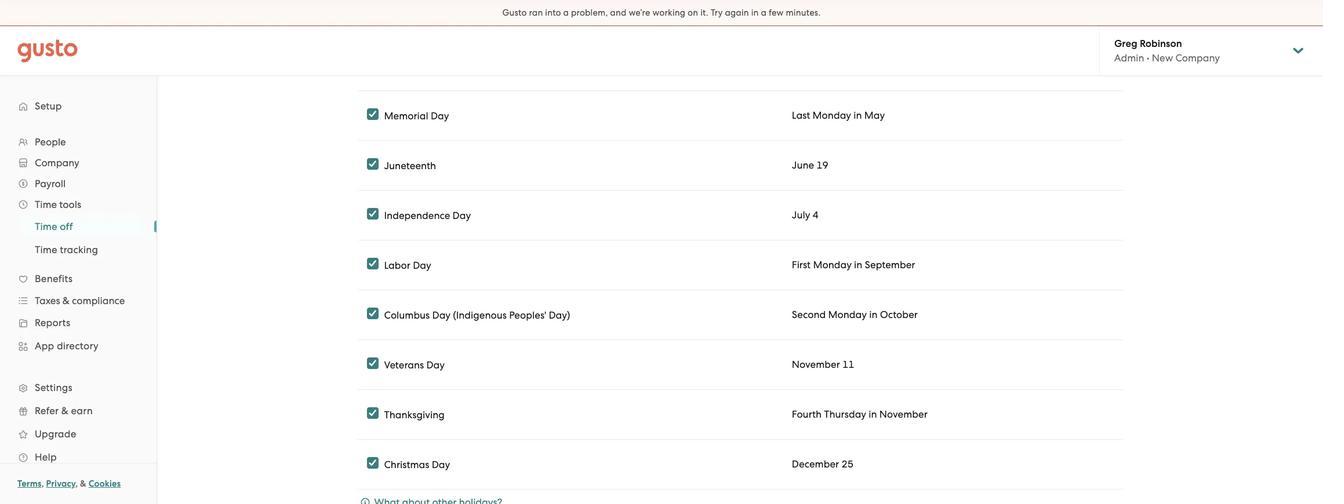 Task type: describe. For each thing, give the bounding box(es) containing it.
day for christmas
[[432, 459, 450, 471]]

terms link
[[17, 479, 42, 490]]

time tools button
[[12, 194, 145, 215]]

labor
[[384, 260, 411, 271]]

monday for second
[[829, 309, 867, 321]]

on
[[688, 8, 699, 18]]

11
[[843, 359, 855, 371]]

December 25 checkbox
[[367, 458, 379, 469]]

and
[[611, 8, 627, 18]]

people button
[[12, 132, 145, 153]]

september
[[865, 259, 916, 271]]

time for time off
[[35, 221, 57, 233]]

First Monday in September checkbox
[[367, 258, 379, 270]]

gusto navigation element
[[0, 76, 157, 488]]

columbus
[[384, 310, 430, 321]]

Second Monday in October checkbox
[[367, 308, 379, 320]]

2 a from the left
[[761, 8, 767, 18]]

it.
[[701, 8, 709, 18]]

reports link
[[12, 313, 145, 334]]

taxes & compliance button
[[12, 291, 145, 312]]

day for memorial
[[431, 110, 449, 122]]

in for second
[[870, 309, 878, 321]]

columbus day (indigenous peoples' day)
[[384, 310, 571, 321]]

payroll
[[35, 178, 66, 190]]

minutes.
[[786, 8, 821, 18]]

1 vertical spatial november
[[880, 409, 928, 421]]

app directory
[[35, 341, 99, 352]]

reports
[[35, 317, 70, 329]]

& for earn
[[61, 406, 69, 417]]

setup link
[[12, 96, 145, 117]]

we're
[[629, 8, 651, 18]]

second monday in october
[[792, 309, 918, 321]]

juneteenth
[[384, 160, 436, 171]]

in for first
[[855, 259, 863, 271]]

in for fourth
[[869, 409, 878, 421]]

4
[[813, 209, 819, 221]]

christmas
[[384, 459, 430, 471]]

last
[[792, 110, 811, 121]]

june
[[792, 160, 815, 171]]

time off
[[35, 221, 73, 233]]

in right again
[[752, 8, 759, 18]]

day for independence
[[453, 210, 471, 221]]

settings
[[35, 382, 72, 394]]

monday for last
[[813, 110, 852, 121]]

thursday
[[825, 409, 867, 421]]

time tracking link
[[21, 240, 145, 260]]

into
[[546, 8, 561, 18]]

refer & earn
[[35, 406, 93, 417]]

cookies button
[[89, 477, 121, 491]]

1 a from the left
[[564, 8, 569, 18]]

monday for first
[[814, 259, 852, 271]]

christmas day
[[384, 459, 450, 471]]

list containing people
[[0, 132, 157, 469]]

tools
[[59, 199, 81, 211]]

november 11
[[792, 359, 855, 371]]

2 vertical spatial &
[[80, 479, 86, 490]]

december
[[792, 459, 840, 471]]

company inside dropdown button
[[35, 157, 79, 169]]

new
[[1153, 52, 1174, 64]]

25
[[842, 459, 854, 471]]

list containing time off
[[0, 215, 157, 262]]

payroll button
[[12, 173, 145, 194]]

time tools
[[35, 199, 81, 211]]

cookies
[[89, 479, 121, 490]]

home image
[[17, 39, 78, 62]]

app directory link
[[12, 336, 145, 357]]

tracking
[[60, 244, 98, 256]]

company inside the greg robinson admin • new company
[[1176, 52, 1221, 64]]

try
[[711, 8, 723, 18]]

time tracking
[[35, 244, 98, 256]]

first
[[792, 259, 811, 271]]

settings link
[[12, 378, 145, 399]]



Task type: vqa. For each thing, say whether or not it's contained in the screenshot.
Team members within List
no



Task type: locate. For each thing, give the bounding box(es) containing it.
working
[[653, 8, 686, 18]]

& left earn
[[61, 406, 69, 417]]

0 horizontal spatial ,
[[42, 479, 44, 490]]

2 vertical spatial time
[[35, 244, 57, 256]]

independence day
[[384, 210, 471, 221]]

veterans day
[[384, 359, 445, 371]]

1 time from the top
[[35, 199, 57, 211]]

& for compliance
[[63, 295, 70, 307]]

off
[[60, 221, 73, 233]]

veterans
[[384, 359, 424, 371]]

admin
[[1115, 52, 1145, 64]]

day
[[431, 110, 449, 122], [453, 210, 471, 221], [413, 260, 432, 271], [432, 310, 451, 321], [427, 359, 445, 371], [432, 459, 450, 471]]

terms
[[17, 479, 42, 490]]

day right columbus
[[432, 310, 451, 321]]

upgrade link
[[12, 424, 145, 445]]

1 vertical spatial company
[[35, 157, 79, 169]]

& left cookies
[[80, 479, 86, 490]]

problem,
[[571, 8, 608, 18]]

time left off
[[35, 221, 57, 233]]

terms , privacy , & cookies
[[17, 479, 121, 490]]

compliance
[[72, 295, 125, 307]]

july
[[792, 209, 811, 221]]

earn
[[71, 406, 93, 417]]

november
[[792, 359, 841, 371], [880, 409, 928, 421]]

time inside the "time off" link
[[35, 221, 57, 233]]

Fourth Thursday in November checkbox
[[367, 408, 379, 419]]

ran
[[529, 8, 543, 18]]

2 , from the left
[[76, 479, 78, 490]]

refer & earn link
[[12, 401, 145, 422]]

1 vertical spatial time
[[35, 221, 57, 233]]

help
[[35, 452, 57, 464]]

2 vertical spatial monday
[[829, 309, 867, 321]]

peoples'
[[509, 310, 547, 321]]

october
[[880, 309, 918, 321]]

help link
[[12, 447, 145, 468]]

benefits
[[35, 273, 73, 285]]

, left "privacy" link
[[42, 479, 44, 490]]

in right thursday on the right bottom of the page
[[869, 409, 878, 421]]

refer
[[35, 406, 59, 417]]

last monday in may
[[792, 110, 886, 121]]

day for veterans
[[427, 359, 445, 371]]

module__icon___go7vc image
[[361, 498, 370, 505]]

0 vertical spatial &
[[63, 295, 70, 307]]

in
[[752, 8, 759, 18], [854, 110, 862, 121], [855, 259, 863, 271], [870, 309, 878, 321], [869, 409, 878, 421]]

(indigenous
[[453, 310, 507, 321]]

robinson
[[1141, 38, 1183, 50]]

1 horizontal spatial a
[[761, 8, 767, 18]]

company down people
[[35, 157, 79, 169]]

& inside dropdown button
[[63, 295, 70, 307]]

setup
[[35, 100, 62, 112]]

taxes
[[35, 295, 60, 307]]

a left few
[[761, 8, 767, 18]]

time for time tracking
[[35, 244, 57, 256]]

0 horizontal spatial november
[[792, 359, 841, 371]]

November 11 checkbox
[[367, 358, 379, 370]]

list
[[0, 132, 157, 469], [0, 215, 157, 262]]

monday right last
[[813, 110, 852, 121]]

1 vertical spatial &
[[61, 406, 69, 417]]

gusto ran into a problem, and we're working on it. try again in a few minutes.
[[503, 8, 821, 18]]

privacy
[[46, 479, 76, 490]]

3 time from the top
[[35, 244, 57, 256]]

19
[[817, 160, 829, 171]]

day right "christmas" on the left of page
[[432, 459, 450, 471]]

gusto
[[503, 8, 527, 18]]

0 horizontal spatial a
[[564, 8, 569, 18]]

1 vertical spatial monday
[[814, 259, 852, 271]]

•
[[1147, 52, 1150, 64]]

december 25
[[792, 459, 854, 471]]

in left september
[[855, 259, 863, 271]]

time down payroll
[[35, 199, 57, 211]]

2 time from the top
[[35, 221, 57, 233]]

company button
[[12, 153, 145, 173]]

day right veterans
[[427, 359, 445, 371]]

again
[[725, 8, 749, 18]]

1 list from the top
[[0, 132, 157, 469]]

day right independence
[[453, 210, 471, 221]]

1 horizontal spatial ,
[[76, 479, 78, 490]]

1 horizontal spatial november
[[880, 409, 928, 421]]

june 19
[[792, 160, 829, 171]]

thanksgiving
[[384, 409, 445, 421]]

monday right first
[[814, 259, 852, 271]]

company right new
[[1176, 52, 1221, 64]]

first monday in september
[[792, 259, 916, 271]]

Last Monday in May checkbox
[[367, 108, 379, 120]]

may
[[865, 110, 886, 121]]

fourth thursday in november
[[792, 409, 928, 421]]

1 horizontal spatial company
[[1176, 52, 1221, 64]]

directory
[[57, 341, 99, 352]]

benefits link
[[12, 269, 145, 289]]

0 vertical spatial november
[[792, 359, 841, 371]]

few
[[769, 8, 784, 18]]

a right into
[[564, 8, 569, 18]]

time down time off
[[35, 244, 57, 256]]

people
[[35, 136, 66, 148]]

in left october
[[870, 309, 878, 321]]

independence
[[384, 210, 450, 221]]

time inside time tools dropdown button
[[35, 199, 57, 211]]

company
[[1176, 52, 1221, 64], [35, 157, 79, 169]]

time off link
[[21, 216, 145, 237]]

monday right second
[[829, 309, 867, 321]]

a
[[564, 8, 569, 18], [761, 8, 767, 18]]

fourth
[[792, 409, 822, 421]]

0 horizontal spatial company
[[35, 157, 79, 169]]

1 , from the left
[[42, 479, 44, 490]]

time inside time tracking link
[[35, 244, 57, 256]]

day right memorial
[[431, 110, 449, 122]]

july 4
[[792, 209, 819, 221]]

memorial day
[[384, 110, 449, 122]]

memorial
[[384, 110, 429, 122]]

second
[[792, 309, 826, 321]]

day for labor
[[413, 260, 432, 271]]

time
[[35, 199, 57, 211], [35, 221, 57, 233], [35, 244, 57, 256]]

day right labor
[[413, 260, 432, 271]]

monday
[[813, 110, 852, 121], [814, 259, 852, 271], [829, 309, 867, 321]]

privacy link
[[46, 479, 76, 490]]

day)
[[549, 310, 571, 321]]

in for last
[[854, 110, 862, 121]]

in left may
[[854, 110, 862, 121]]

taxes & compliance
[[35, 295, 125, 307]]

June 19 checkbox
[[367, 158, 379, 170]]

0 vertical spatial time
[[35, 199, 57, 211]]

greg robinson admin • new company
[[1115, 38, 1221, 64]]

time for time tools
[[35, 199, 57, 211]]

& right taxes
[[63, 295, 70, 307]]

app
[[35, 341, 54, 352]]

, down help link
[[76, 479, 78, 490]]

2 list from the top
[[0, 215, 157, 262]]

upgrade
[[35, 429, 76, 440]]

labor day
[[384, 260, 432, 271]]

day for columbus
[[432, 310, 451, 321]]

greg
[[1115, 38, 1138, 50]]

0 vertical spatial company
[[1176, 52, 1221, 64]]

,
[[42, 479, 44, 490], [76, 479, 78, 490]]

0 vertical spatial monday
[[813, 110, 852, 121]]

July 4 checkbox
[[367, 208, 379, 220]]



